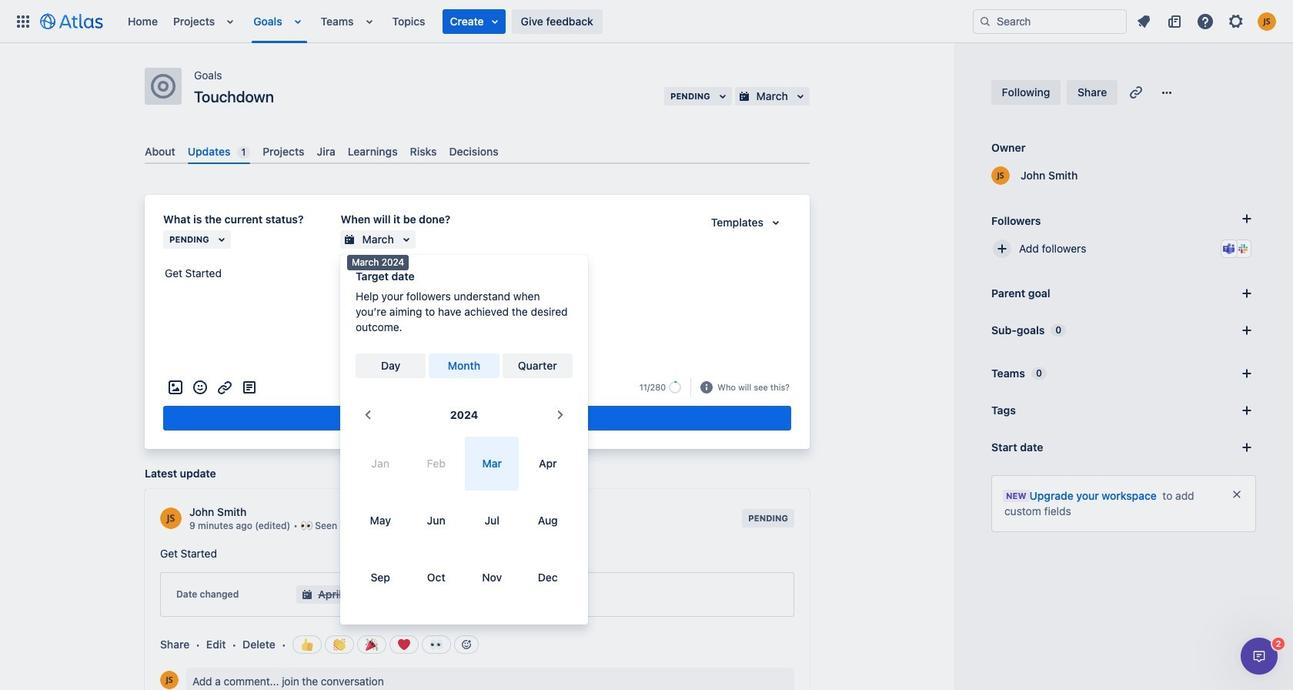 Task type: vqa. For each thing, say whether or not it's contained in the screenshot.
MSTeams logo showing  channels are connected to this goal
yes



Task type: describe. For each thing, give the bounding box(es) containing it.
add files, videos, or images image
[[166, 378, 185, 397]]

close banner image
[[1231, 488, 1244, 501]]

add follower image
[[993, 240, 1012, 258]]

Search field
[[973, 9, 1127, 33]]

insert link image
[[216, 378, 234, 397]]

msteams logo showing  channels are connected to this goal image
[[1224, 243, 1236, 255]]

slack logo showing nan channels are connected to this goal image
[[1238, 243, 1250, 255]]

help image
[[1197, 12, 1215, 30]]

:tada: image
[[365, 639, 378, 651]]

Main content area, start typing to enter text. text field
[[163, 264, 792, 288]]

top element
[[9, 0, 973, 43]]

:thumbsup: image
[[301, 639, 313, 651]]

1 horizontal spatial list
[[1131, 9, 1285, 33]]

goal icon image
[[151, 74, 176, 99]]

search image
[[980, 15, 992, 27]]



Task type: locate. For each thing, give the bounding box(es) containing it.
dialog
[[1241, 638, 1278, 675]]

list item inside list
[[442, 9, 506, 33]]

add a follower image
[[1238, 209, 1257, 228]]

:thumbsup: image
[[301, 639, 313, 651]]

:heart: image
[[398, 639, 410, 651]]

None search field
[[973, 9, 1127, 33]]

tooltip
[[347, 255, 409, 270]]

:eyes: image
[[430, 639, 442, 651], [430, 639, 442, 651]]

:heart: image
[[398, 639, 410, 651]]

see previous year image
[[359, 406, 377, 424]]

insert emoji image
[[191, 378, 209, 397]]

:clap: image
[[333, 639, 345, 651]]

:tada: image
[[365, 639, 378, 651]]

banner
[[0, 0, 1294, 43]]

list item
[[221, 0, 243, 43], [288, 0, 310, 43], [360, 0, 382, 43], [442, 9, 506, 33]]

0 horizontal spatial list
[[120, 0, 973, 43]]

tab list
[[139, 139, 816, 164]]

see next year image
[[551, 406, 570, 424]]

list
[[120, 0, 973, 43], [1131, 9, 1285, 33]]

:clap: image
[[333, 639, 345, 651]]



